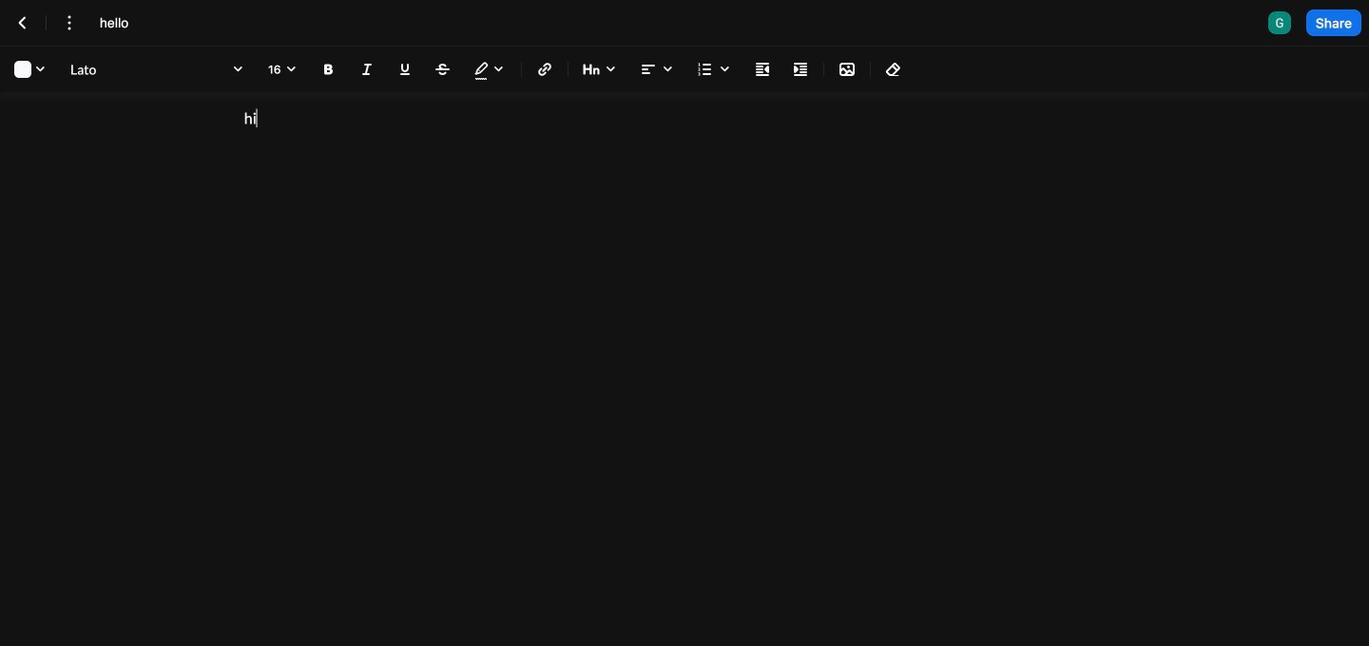 Task type: describe. For each thing, give the bounding box(es) containing it.
insert image image
[[836, 58, 859, 81]]

all notes image
[[11, 11, 34, 34]]

generic name image
[[1269, 11, 1292, 34]]

increase indent image
[[790, 58, 812, 81]]



Task type: locate. For each thing, give the bounding box(es) containing it.
decrease indent image
[[752, 58, 774, 81]]

link image
[[534, 58, 557, 81]]

clear style image
[[883, 58, 906, 81]]

None text field
[[100, 13, 152, 32]]

italic image
[[356, 58, 379, 81]]

bold image
[[318, 58, 341, 81]]

underline image
[[394, 58, 417, 81]]

strikethrough image
[[432, 58, 455, 81]]

more image
[[58, 11, 81, 34]]



Task type: vqa. For each thing, say whether or not it's contained in the screenshot.
Request a Demo Link
no



